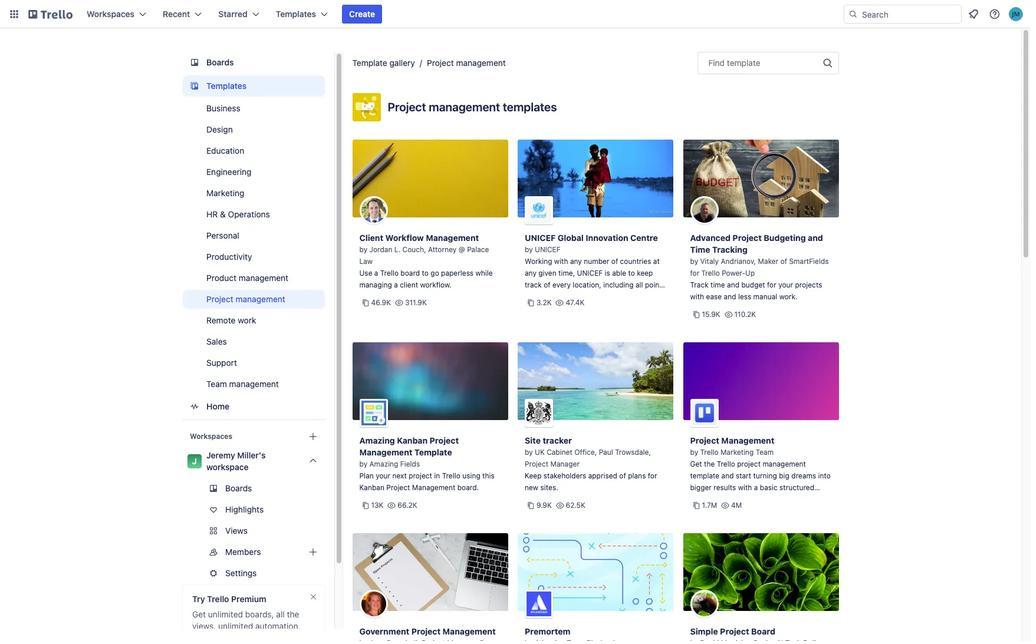 Task type: locate. For each thing, give the bounding box(es) containing it.
template left gallery
[[353, 58, 388, 68]]

premortem
[[525, 627, 571, 637]]

trowsdale,
[[615, 448, 651, 457]]

engineering link
[[183, 163, 325, 182]]

amazing down amazing fields image
[[360, 436, 395, 446]]

1 horizontal spatial kanban
[[397, 436, 428, 446]]

with down track
[[691, 293, 705, 302]]

to right able
[[629, 269, 635, 278]]

a left "basic"
[[755, 484, 758, 493]]

paperless
[[441, 269, 474, 278]]

2 horizontal spatial with
[[739, 484, 753, 493]]

template up bigger at the right
[[691, 472, 720, 481]]

project right gallery
[[427, 58, 454, 68]]

1 horizontal spatial workspaces
[[190, 432, 232, 441]]

1 forward image from the top
[[322, 525, 337, 539]]

1 vertical spatial amazing
[[370, 460, 399, 469]]

get
[[691, 460, 703, 469], [192, 610, 206, 620]]

kanban down plan
[[360, 484, 385, 493]]

2 forward image from the top
[[322, 567, 337, 581]]

template right "find"
[[727, 58, 761, 68]]

open information menu image
[[989, 8, 1001, 20]]

0 vertical spatial project
[[738, 460, 761, 469]]

the up bigger at the right
[[705, 460, 715, 469]]

and down views,
[[192, 634, 206, 642]]

a right use
[[375, 269, 378, 278]]

2 vertical spatial a
[[755, 484, 758, 493]]

all up automation,
[[276, 610, 285, 620]]

highlights link
[[183, 501, 325, 520]]

client
[[400, 281, 418, 290]]

1 vertical spatial boards
[[225, 484, 252, 494]]

management inside "client workflow management by jordan l. couch, attorney @ palace law use a trello board to go paperless while managing a client workflow."
[[426, 233, 479, 243]]

trello right "try"
[[207, 595, 229, 605]]

1 horizontal spatial template
[[727, 58, 761, 68]]

1 horizontal spatial marketing
[[721, 448, 754, 457]]

project management icon image
[[353, 93, 381, 122]]

boards link
[[183, 52, 325, 73], [183, 480, 325, 499]]

create
[[349, 9, 375, 19]]

with inside project management by trello marketing team get the trello project management template and start turning big dreams into bigger results with a basic structured workflow designed for teams of any size.
[[739, 484, 753, 493]]

0 horizontal spatial all
[[276, 610, 285, 620]]

1 horizontal spatial to
[[629, 269, 635, 278]]

by up the law
[[360, 245, 368, 254]]

0 vertical spatial team
[[206, 379, 227, 389]]

all inside unicef global innovation centre by unicef working with any number of countries at any given time, unicef is able to keep track of every location, including all points of contact and every important document, on dedicated trello boards.
[[636, 281, 643, 290]]

forward image up forward image
[[322, 525, 337, 539]]

1 vertical spatial template
[[691, 472, 720, 481]]

the for all
[[287, 610, 299, 620]]

all
[[636, 281, 643, 290], [276, 610, 285, 620]]

of right maker on the top right of the page
[[781, 257, 788, 266]]

forward image down forward image
[[322, 567, 337, 581]]

0 horizontal spatial kanban
[[360, 484, 385, 493]]

with
[[555, 257, 569, 266], [691, 293, 705, 302], [739, 484, 753, 493]]

any up time,
[[571, 257, 582, 266]]

1 to from the left
[[422, 269, 429, 278]]

government
[[360, 627, 410, 637]]

project management up project management templates
[[427, 58, 506, 68]]

a
[[375, 269, 378, 278], [394, 281, 398, 290], [755, 484, 758, 493]]

0 vertical spatial template
[[727, 58, 761, 68]]

get up views,
[[192, 610, 206, 620]]

47.4k
[[566, 299, 585, 307]]

a left client
[[394, 281, 398, 290]]

project up tracking at the top
[[733, 233, 762, 243]]

1 horizontal spatial the
[[705, 460, 715, 469]]

engineering
[[206, 167, 251, 177]]

and up results
[[722, 472, 734, 481]]

the inside try trello premium get unlimited boards, all the views, unlimited automation, and more.
[[287, 610, 299, 620]]

of down given
[[544, 281, 551, 290]]

boards right board image
[[206, 57, 234, 67]]

1 horizontal spatial get
[[691, 460, 703, 469]]

of down structured
[[789, 496, 796, 504]]

by up plan
[[360, 460, 368, 469]]

project down trello marketing team image
[[691, 436, 720, 446]]

board
[[401, 269, 420, 278]]

trello left the boards.
[[571, 304, 589, 313]]

project up remote
[[206, 294, 233, 304]]

0 vertical spatial all
[[636, 281, 643, 290]]

forward image inside settings link
[[322, 567, 337, 581]]

management
[[426, 233, 479, 243], [722, 436, 775, 446], [360, 448, 413, 458], [412, 484, 456, 493], [443, 627, 496, 637]]

team up turning
[[756, 448, 774, 457]]

marketing up start
[[721, 448, 754, 457]]

workflow
[[386, 233, 424, 243]]

get inside try trello premium get unlimited boards, all the views, unlimited automation, and more.
[[192, 610, 206, 620]]

able
[[613, 269, 627, 278]]

0 vertical spatial workspaces
[[87, 9, 135, 19]]

1 vertical spatial forward image
[[322, 567, 337, 581]]

0 vertical spatial with
[[555, 257, 569, 266]]

boards link for home
[[183, 52, 325, 73]]

recent button
[[156, 5, 209, 24]]

maker
[[758, 257, 779, 266]]

project up start
[[738, 460, 761, 469]]

of left 'plans'
[[620, 472, 626, 481]]

boards link for views
[[183, 480, 325, 499]]

1 vertical spatial kanban
[[360, 484, 385, 493]]

unicef global innovation centre by unicef working with any number of countries at any given time, unicef is able to keep track of every location, including all points of contact and every important document, on dedicated trello boards.
[[525, 233, 666, 313]]

project management by trello marketing team get the trello project management template and start turning big dreams into bigger results with a basic structured workflow designed for teams of any size.
[[691, 436, 831, 504]]

for up manual
[[768, 281, 777, 290]]

by down time
[[691, 257, 699, 266]]

0 vertical spatial the
[[705, 460, 715, 469]]

boards link up "templates" link
[[183, 52, 325, 73]]

amazing
[[360, 436, 395, 446], [370, 460, 399, 469]]

1 boards link from the top
[[183, 52, 325, 73]]

to
[[422, 269, 429, 278], [629, 269, 635, 278]]

every
[[553, 281, 571, 290], [576, 293, 594, 302]]

0 horizontal spatial marketing
[[206, 188, 244, 198]]

couch,
[[403, 245, 426, 254]]

for right 'plans'
[[648, 472, 658, 481]]

62.5k
[[566, 502, 586, 510]]

1 vertical spatial get
[[192, 610, 206, 620]]

1 horizontal spatial your
[[779, 281, 794, 290]]

0 vertical spatial unicef
[[525, 233, 556, 243]]

boards link up the highlights link
[[183, 480, 325, 499]]

your left next
[[376, 472, 391, 481]]

tracking
[[713, 245, 748, 255]]

66.2k
[[398, 502, 418, 510]]

gallery
[[390, 58, 415, 68]]

1 vertical spatial with
[[691, 293, 705, 302]]

0 horizontal spatial to
[[422, 269, 429, 278]]

project management link
[[427, 58, 506, 68], [183, 290, 325, 309]]

forward image
[[322, 546, 337, 560]]

1 horizontal spatial every
[[576, 293, 594, 302]]

1 vertical spatial every
[[576, 293, 594, 302]]

by left uk on the right bottom of the page
[[525, 448, 533, 457]]

projects
[[796, 281, 823, 290]]

1 vertical spatial your
[[376, 472, 391, 481]]

every down time,
[[553, 281, 571, 290]]

l.
[[395, 245, 401, 254]]

templates right starred popup button
[[276, 9, 316, 19]]

1 horizontal spatial project
[[738, 460, 761, 469]]

the up automation,
[[287, 610, 299, 620]]

0 vertical spatial templates
[[276, 9, 316, 19]]

template gallery link
[[353, 58, 415, 68]]

back to home image
[[28, 5, 73, 24]]

templates up business
[[206, 81, 247, 91]]

of
[[612, 257, 619, 266], [781, 257, 788, 266], [544, 281, 551, 290], [525, 293, 532, 302], [620, 472, 626, 481], [789, 496, 796, 504]]

0 horizontal spatial get
[[192, 610, 206, 620]]

to inside "client workflow management by jordan l. couch, attorney @ palace law use a trello board to go paperless while managing a client workflow."
[[422, 269, 429, 278]]

with inside advanced project budgeting and time tracking by vitaly andrianov, maker of smartfields for trello power-up track time and budget for your projects with ease and less manual work.
[[691, 293, 705, 302]]

0 vertical spatial marketing
[[206, 188, 244, 198]]

0 horizontal spatial the
[[287, 610, 299, 620]]

automation,
[[255, 622, 300, 632]]

project inside advanced project budgeting and time tracking by vitaly andrianov, maker of smartfields for trello power-up track time and budget for your projects with ease and less manual work.
[[733, 233, 762, 243]]

0 vertical spatial kanban
[[397, 436, 428, 446]]

and inside unicef global innovation centre by unicef working with any number of countries at any given time, unicef is able to keep track of every location, including all points of contact and every important document, on dedicated trello boards.
[[561, 293, 574, 302]]

into
[[819, 472, 831, 481]]

miller's
[[237, 451, 266, 461]]

settings link
[[183, 565, 337, 584]]

any up track
[[525, 269, 537, 278]]

unicef image
[[525, 196, 553, 225]]

project management link up remote work "link"
[[183, 290, 325, 309]]

trello up results
[[717, 460, 736, 469]]

workspaces
[[87, 9, 135, 19], [190, 432, 232, 441]]

template inside 'amazing kanban project management template by amazing fields plan your next project in trello using this kanban project management board.'
[[415, 448, 452, 458]]

by inside advanced project budgeting and time tracking by vitaly andrianov, maker of smartfields for trello power-up track time and budget for your projects with ease and less manual work.
[[691, 257, 699, 266]]

j
[[192, 457, 197, 467]]

1 vertical spatial team
[[756, 448, 774, 457]]

1 vertical spatial project
[[409, 472, 432, 481]]

and inside try trello premium get unlimited boards, all the views, unlimited automation, and more.
[[192, 634, 206, 642]]

to inside unicef global innovation centre by unicef working with any number of countries at any given time, unicef is able to keep track of every location, including all points of contact and every important document, on dedicated trello boards.
[[629, 269, 635, 278]]

advanced
[[691, 233, 731, 243]]

0 horizontal spatial with
[[555, 257, 569, 266]]

working
[[525, 257, 553, 266]]

1 vertical spatial templates
[[206, 81, 247, 91]]

project management up the "work"
[[206, 294, 285, 304]]

1 horizontal spatial project management link
[[427, 58, 506, 68]]

2 horizontal spatial a
[[755, 484, 758, 493]]

unicef
[[525, 233, 556, 243], [535, 245, 561, 254], [577, 269, 603, 278]]

boards
[[206, 57, 234, 67], [225, 484, 252, 494]]

2 horizontal spatial any
[[798, 496, 809, 504]]

0 vertical spatial boards
[[206, 57, 234, 67]]

forward image for settings
[[322, 567, 337, 581]]

designed
[[723, 496, 753, 504]]

0 horizontal spatial workspaces
[[87, 9, 135, 19]]

marketing up &
[[206, 188, 244, 198]]

and up smartfields
[[808, 233, 824, 243]]

1 vertical spatial any
[[525, 269, 537, 278]]

work.
[[780, 293, 798, 302]]

amazing kanban project management template by amazing fields plan your next project in trello using this kanban project management board.
[[360, 436, 495, 493]]

remote work link
[[183, 312, 325, 330]]

1 vertical spatial template
[[415, 448, 452, 458]]

@
[[459, 245, 465, 254]]

1 vertical spatial marketing
[[721, 448, 754, 457]]

using
[[463, 472, 481, 481]]

0 vertical spatial unlimited
[[208, 610, 243, 620]]

paul
[[599, 448, 613, 457]]

hr
[[206, 209, 218, 219]]

1 vertical spatial boards link
[[183, 480, 325, 499]]

forward image inside views link
[[322, 525, 337, 539]]

by up working
[[525, 245, 533, 254]]

by inside 'amazing kanban project management template by amazing fields plan your next project in trello using this kanban project management board.'
[[360, 460, 368, 469]]

0 horizontal spatial project
[[409, 472, 432, 481]]

2 vertical spatial any
[[798, 496, 809, 504]]

by up bigger at the right
[[691, 448, 699, 457]]

marketing link
[[183, 184, 325, 203]]

1 horizontal spatial templates
[[276, 9, 316, 19]]

views,
[[192, 622, 216, 632]]

your inside advanced project budgeting and time tracking by vitaly andrianov, maker of smartfields for trello power-up track time and budget for your projects with ease and less manual work.
[[779, 281, 794, 290]]

0 vertical spatial every
[[553, 281, 571, 290]]

1 horizontal spatial team
[[756, 448, 774, 457]]

template inside project management by trello marketing team get the trello project management template and start turning big dreams into bigger results with a basic structured workflow designed for teams of any size.
[[691, 472, 720, 481]]

unlimited
[[208, 610, 243, 620], [218, 622, 253, 632]]

1 horizontal spatial all
[[636, 281, 643, 290]]

2 to from the left
[[629, 269, 635, 278]]

to left the go
[[422, 269, 429, 278]]

trello inside advanced project budgeting and time tracking by vitaly andrianov, maker of smartfields for trello power-up track time and budget for your projects with ease and less manual work.
[[702, 269, 720, 278]]

template up in at the bottom of page
[[415, 448, 452, 458]]

1 vertical spatial all
[[276, 610, 285, 620]]

operations
[[228, 209, 270, 219]]

track
[[525, 281, 542, 290]]

all inside try trello premium get unlimited boards, all the views, unlimited automation, and more.
[[276, 610, 285, 620]]

simple project board link
[[684, 534, 839, 642]]

project down uk on the right bottom of the page
[[525, 460, 549, 469]]

your inside 'amazing kanban project management template by amazing fields plan your next project in trello using this kanban project management board.'
[[376, 472, 391, 481]]

1 vertical spatial unicef
[[535, 245, 561, 254]]

0 horizontal spatial every
[[553, 281, 571, 290]]

project down fields
[[409, 472, 432, 481]]

template inside field
[[727, 58, 761, 68]]

forward image
[[322, 525, 337, 539], [322, 567, 337, 581]]

budget
[[742, 281, 766, 290]]

1 vertical spatial the
[[287, 610, 299, 620]]

and up dedicated
[[561, 293, 574, 302]]

any down structured
[[798, 496, 809, 504]]

1 horizontal spatial any
[[571, 257, 582, 266]]

remote work
[[206, 316, 256, 326]]

2 vertical spatial with
[[739, 484, 753, 493]]

with down start
[[739, 484, 753, 493]]

0 horizontal spatial your
[[376, 472, 391, 481]]

and down power-
[[728, 281, 740, 290]]

templates button
[[269, 5, 335, 24]]

your up work.
[[779, 281, 794, 290]]

of inside site tracker by uk cabinet office, paul trowsdale, project manager keep stakeholders apprised of plans for new sites.
[[620, 472, 626, 481]]

0 horizontal spatial templates
[[206, 81, 247, 91]]

search image
[[849, 9, 858, 19]]

with inside unicef global innovation centre by unicef working with any number of countries at any given time, unicef is able to keep track of every location, including all points of contact and every important document, on dedicated trello boards.
[[555, 257, 569, 266]]

1 horizontal spatial with
[[691, 293, 705, 302]]

for down "basic"
[[755, 496, 765, 504]]

the inside project management by trello marketing team get the trello project management template and start turning big dreams into bigger results with a basic structured workflow designed for teams of any size.
[[705, 460, 715, 469]]

premium
[[231, 595, 266, 605]]

0 vertical spatial project management link
[[427, 58, 506, 68]]

every down location,
[[576, 293, 594, 302]]

trello right in at the bottom of page
[[442, 472, 461, 481]]

0 vertical spatial get
[[691, 460, 703, 469]]

0 vertical spatial template
[[353, 58, 388, 68]]

starred button
[[211, 5, 267, 24]]

0 vertical spatial your
[[779, 281, 794, 290]]

boards up highlights at the left bottom
[[225, 484, 252, 494]]

1 horizontal spatial template
[[415, 448, 452, 458]]

kanban up fields
[[397, 436, 428, 446]]

by inside unicef global innovation centre by unicef working with any number of countries at any given time, unicef is able to keep track of every location, including all points of contact and every important document, on dedicated trello boards.
[[525, 245, 533, 254]]

0 vertical spatial boards link
[[183, 52, 325, 73]]

get inside project management by trello marketing team get the trello project management template and start turning big dreams into bigger results with a basic structured workflow designed for teams of any size.
[[691, 460, 703, 469]]

get up bigger at the right
[[691, 460, 703, 469]]

0 horizontal spatial project management link
[[183, 290, 325, 309]]

0 horizontal spatial template
[[691, 472, 720, 481]]

1 horizontal spatial a
[[394, 281, 398, 290]]

try trello premium get unlimited boards, all the views, unlimited automation, and more.
[[192, 595, 300, 642]]

personal
[[206, 231, 239, 241]]

0 vertical spatial forward image
[[322, 525, 337, 539]]

template gallery
[[353, 58, 415, 68]]

1 vertical spatial a
[[394, 281, 398, 290]]

2 boards link from the top
[[183, 480, 325, 499]]

amy campbell, project manager @ government business results, llc image
[[360, 591, 388, 619]]

0 horizontal spatial a
[[375, 269, 378, 278]]

templates inside "templates" link
[[206, 81, 247, 91]]

1 vertical spatial project management link
[[183, 290, 325, 309]]

team down support
[[206, 379, 227, 389]]

advanced project budgeting and time tracking by vitaly andrianov, maker of smartfields for trello power-up track time and budget for your projects with ease and less manual work.
[[691, 233, 829, 302]]

amazing up next
[[370, 460, 399, 469]]

team
[[206, 379, 227, 389], [756, 448, 774, 457]]

boards for views
[[225, 484, 252, 494]]

trello up managing
[[380, 269, 399, 278]]

with up time,
[[555, 257, 569, 266]]

and inside project management by trello marketing team get the trello project management template and start turning big dreams into bigger results with a basic structured workflow designed for teams of any size.
[[722, 472, 734, 481]]

0 vertical spatial project management
[[427, 58, 506, 68]]

project management link up project management templates
[[427, 58, 506, 68]]

1 vertical spatial project management
[[206, 294, 285, 304]]

all down keep
[[636, 281, 643, 290]]

plans
[[628, 472, 646, 481]]

Find template field
[[698, 52, 839, 74]]

trello down vitaly
[[702, 269, 720, 278]]

keep
[[525, 472, 542, 481]]

of up on
[[525, 293, 532, 302]]

simple
[[691, 627, 719, 637]]

members
[[225, 548, 261, 558]]

workspaces button
[[80, 5, 153, 24]]

on
[[525, 304, 533, 313]]



Task type: describe. For each thing, give the bounding box(es) containing it.
sales link
[[183, 333, 325, 352]]

jeremy
[[206, 451, 235, 461]]

project inside project management by trello marketing team get the trello project management template and start turning big dreams into bigger results with a basic structured workflow designed for teams of any size.
[[691, 436, 720, 446]]

recent
[[163, 9, 190, 19]]

project left board
[[721, 627, 750, 637]]

find
[[709, 58, 725, 68]]

uk cabinet office, paul trowsdale, project manager image
[[525, 399, 553, 428]]

trello inside 'amazing kanban project management template by amazing fields plan your next project in trello using this kanban project management board.'
[[442, 472, 461, 481]]

1.7m
[[702, 502, 718, 510]]

jordan l. couch, attorney @ palace law image
[[360, 196, 388, 225]]

stakeholders
[[544, 472, 587, 481]]

vitaly andrianov, maker of smartfields for trello power-up image
[[691, 196, 719, 225]]

basic
[[760, 484, 778, 493]]

board image
[[187, 55, 201, 70]]

managing
[[360, 281, 392, 290]]

big
[[780, 472, 790, 481]]

cabinet
[[547, 448, 573, 457]]

for inside project management by trello marketing team get the trello project management template and start turning big dreams into bigger results with a basic structured workflow designed for teams of any size.
[[755, 496, 765, 504]]

client
[[360, 233, 384, 243]]

tracker
[[543, 436, 572, 446]]

jeremy miller (jeremymiller198) image
[[1010, 7, 1024, 21]]

team inside project management by trello marketing team get the trello project management template and start turning big dreams into bigger results with a basic structured workflow designed for teams of any size.
[[756, 448, 774, 457]]

primary element
[[0, 0, 1031, 28]]

add image
[[306, 546, 320, 560]]

of up able
[[612, 257, 619, 266]]

innovation
[[586, 233, 629, 243]]

time
[[711, 281, 726, 290]]

by inside site tracker by uk cabinet office, paul trowsdale, project manager keep stakeholders apprised of plans for new sites.
[[525, 448, 533, 457]]

workflow
[[691, 496, 721, 504]]

template board image
[[187, 79, 201, 93]]

of inside project management by trello marketing team get the trello project management template and start turning big dreams into bigger results with a basic structured workflow designed for teams of any size.
[[789, 496, 796, 504]]

0 horizontal spatial any
[[525, 269, 537, 278]]

time
[[691, 245, 711, 255]]

uk
[[535, 448, 545, 457]]

templates
[[503, 100, 557, 114]]

hr & operations link
[[183, 205, 325, 224]]

trello marketing team image
[[691, 399, 719, 428]]

start
[[736, 472, 752, 481]]

project inside site tracker by uk cabinet office, paul trowsdale, project manager keep stakeholders apprised of plans for new sites.
[[525, 460, 549, 469]]

3.2k
[[537, 299, 552, 307]]

home
[[206, 402, 229, 412]]

boards.
[[591, 304, 616, 313]]

site tracker by uk cabinet office, paul trowsdale, project manager keep stakeholders apprised of plans for new sites.
[[525, 436, 658, 493]]

and left the less
[[724, 293, 737, 302]]

size.
[[811, 496, 827, 504]]

atlassian team playbook image
[[525, 591, 553, 619]]

templates inside templates dropdown button
[[276, 9, 316, 19]]

office,
[[575, 448, 597, 457]]

education
[[206, 146, 244, 156]]

client workflow management by jordan l. couch, attorney @ palace law use a trello board to go paperless while managing a client workflow.
[[360, 233, 493, 290]]

andrianov,
[[721, 257, 757, 266]]

templates link
[[183, 76, 325, 97]]

project right 'government' on the left
[[412, 627, 441, 637]]

0 horizontal spatial template
[[353, 58, 388, 68]]

business
[[206, 103, 240, 113]]

management inside project management by trello marketing team get the trello project management template and start turning big dreams into bigger results with a basic structured workflow designed for teams of any size.
[[763, 460, 807, 469]]

go
[[431, 269, 439, 278]]

Search field
[[858, 5, 962, 23]]

switch to… image
[[8, 8, 20, 20]]

government project management link
[[353, 534, 508, 642]]

0 vertical spatial a
[[375, 269, 378, 278]]

jeremy miller's workspace
[[206, 451, 266, 473]]

law
[[360, 257, 373, 266]]

boards,
[[245, 610, 274, 620]]

try
[[192, 595, 205, 605]]

workflow.
[[420, 281, 452, 290]]

by inside "client workflow management by jordan l. couch, attorney @ palace law use a trello board to go paperless while managing a client workflow."
[[360, 245, 368, 254]]

board
[[752, 627, 776, 637]]

4m
[[732, 502, 742, 510]]

productivity
[[206, 252, 252, 262]]

countries
[[620, 257, 652, 266]]

&
[[220, 209, 226, 219]]

0 vertical spatial amazing
[[360, 436, 395, 446]]

project inside 'amazing kanban project management template by amazing fields plan your next project in trello using this kanban project management board.'
[[409, 472, 432, 481]]

forward image for views
[[322, 525, 337, 539]]

global
[[558, 233, 584, 243]]

project up in at the bottom of page
[[430, 436, 459, 446]]

0 vertical spatial any
[[571, 257, 582, 266]]

find template
[[709, 58, 761, 68]]

dreams
[[792, 472, 817, 481]]

fields
[[401, 460, 420, 469]]

david mugisha, senior ai tech delivery analyst @ accenture image
[[691, 591, 719, 619]]

any inside project management by trello marketing team get the trello project management template and start turning big dreams into bigger results with a basic structured workflow designed for teams of any size.
[[798, 496, 809, 504]]

use
[[360, 269, 373, 278]]

1 vertical spatial workspaces
[[190, 432, 232, 441]]

team management link
[[183, 375, 325, 394]]

1 horizontal spatial project management
[[427, 58, 506, 68]]

trello inside unicef global innovation centre by unicef working with any number of countries at any given time, unicef is able to keep track of every location, including all points of contact and every important document, on dedicated trello boards.
[[571, 304, 589, 313]]

more.
[[208, 634, 230, 642]]

turning
[[754, 472, 778, 481]]

this
[[483, 472, 495, 481]]

track
[[691, 281, 709, 290]]

location,
[[573, 281, 602, 290]]

trello inside try trello premium get unlimited boards, all the views, unlimited automation, and more.
[[207, 595, 229, 605]]

project inside project management by trello marketing team get the trello project management template and start turning big dreams into bigger results with a basic structured workflow designed for teams of any size.
[[738, 460, 761, 469]]

workspaces inside workspaces popup button
[[87, 9, 135, 19]]

create a workspace image
[[306, 430, 320, 444]]

0 notifications image
[[967, 7, 981, 21]]

the for get
[[705, 460, 715, 469]]

by inside project management by trello marketing team get the trello project management template and start turning big dreams into bigger results with a basic structured workflow designed for teams of any size.
[[691, 448, 699, 457]]

starred
[[218, 9, 248, 19]]

trello inside "client workflow management by jordan l. couch, attorney @ palace law use a trello board to go paperless while managing a client workflow."
[[380, 269, 399, 278]]

project right project management icon
[[388, 100, 426, 114]]

budgeting
[[764, 233, 806, 243]]

1 vertical spatial unlimited
[[218, 622, 253, 632]]

of inside advanced project budgeting and time tracking by vitaly andrianov, maker of smartfields for trello power-up track time and budget for your projects with ease and less manual work.
[[781, 257, 788, 266]]

0 horizontal spatial project management
[[206, 294, 285, 304]]

a inside project management by trello marketing team get the trello project management template and start turning big dreams into bigger results with a basic structured workflow designed for teams of any size.
[[755, 484, 758, 493]]

311.9k
[[405, 299, 427, 307]]

team management
[[206, 379, 279, 389]]

results
[[714, 484, 737, 493]]

sales
[[206, 337, 227, 347]]

trello up bigger at the right
[[701, 448, 719, 457]]

management inside project management by trello marketing team get the trello project management template and start turning big dreams into bigger results with a basic structured workflow designed for teams of any size.
[[722, 436, 775, 446]]

marketing inside 'link'
[[206, 188, 244, 198]]

apprised
[[589, 472, 618, 481]]

vitaly
[[701, 257, 719, 266]]

design
[[206, 124, 233, 135]]

for up track
[[691, 269, 700, 278]]

ease
[[707, 293, 722, 302]]

productivity link
[[183, 248, 325, 267]]

marketing inside project management by trello marketing team get the trello project management template and start turning big dreams into bigger results with a basic structured workflow designed for teams of any size.
[[721, 448, 754, 457]]

attorney
[[428, 245, 457, 254]]

amazing fields image
[[360, 399, 388, 428]]

boards for home
[[206, 57, 234, 67]]

while
[[476, 269, 493, 278]]

number
[[584, 257, 610, 266]]

premortem link
[[518, 534, 674, 642]]

site
[[525, 436, 541, 446]]

simple project board
[[691, 627, 776, 637]]

plan
[[360, 472, 374, 481]]

for inside site tracker by uk cabinet office, paul trowsdale, project manager keep stakeholders apprised of plans for new sites.
[[648, 472, 658, 481]]

product
[[206, 273, 236, 283]]

support
[[206, 358, 237, 368]]

next
[[393, 472, 407, 481]]

home image
[[187, 400, 201, 414]]

dedicated
[[535, 304, 569, 313]]

teams
[[767, 496, 787, 504]]

project down next
[[387, 484, 410, 493]]

2 vertical spatial unicef
[[577, 269, 603, 278]]

0 horizontal spatial team
[[206, 379, 227, 389]]

bigger
[[691, 484, 712, 493]]

9.9k
[[537, 502, 552, 510]]

time,
[[559, 269, 575, 278]]



Task type: vqa. For each thing, say whether or not it's contained in the screenshot.
62.5K
yes



